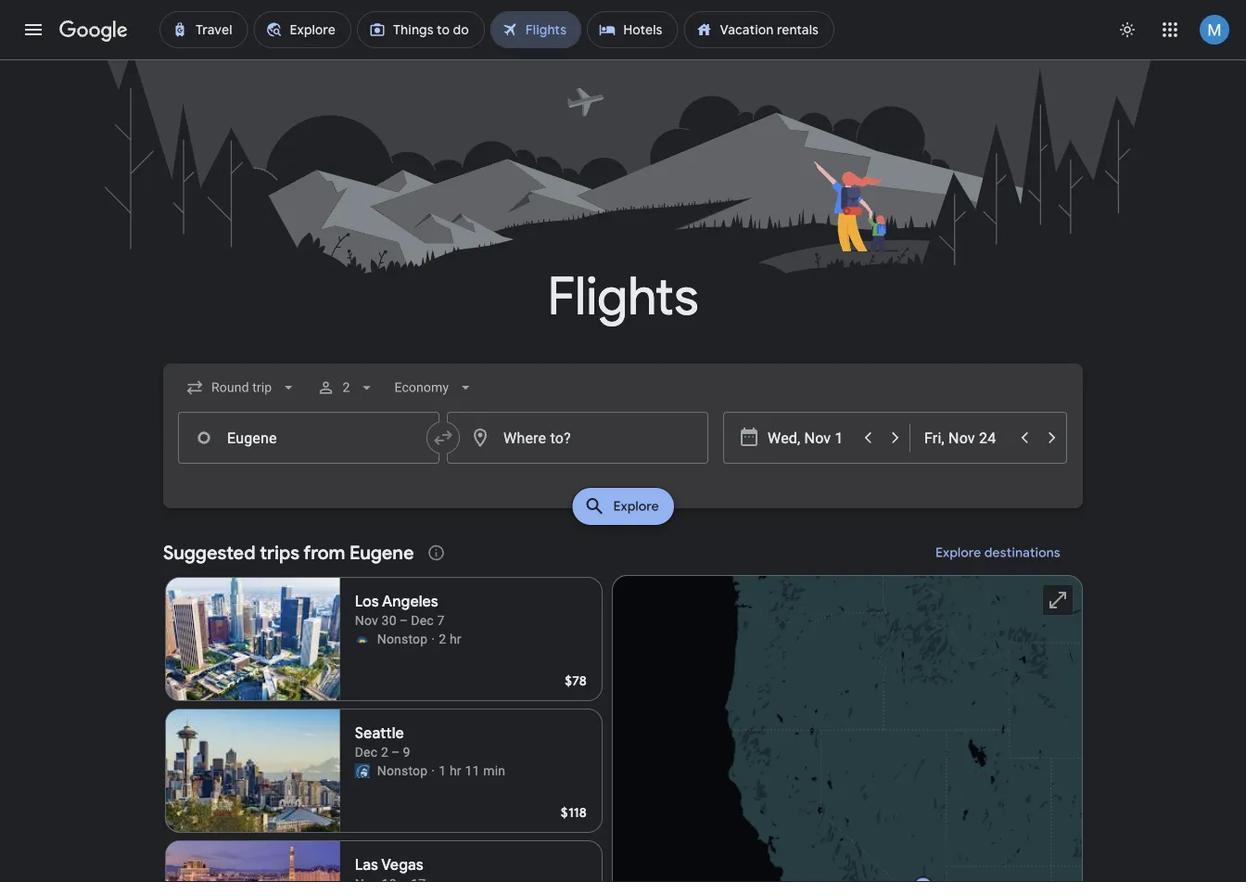 Task type: describe. For each thing, give the bounding box(es) containing it.
explore for explore destinations
[[936, 545, 982, 561]]

Return text field
[[925, 413, 1010, 463]]

Flight search field
[[148, 364, 1098, 531]]

explore button
[[573, 488, 674, 525]]

los
[[355, 592, 379, 611]]

30 – dec
[[382, 613, 434, 628]]

los angeles nov 30 – dec 7
[[355, 592, 445, 628]]

explore destinations button
[[914, 531, 1083, 575]]

118 US dollars text field
[[561, 804, 587, 821]]

suggested trips from eugene region
[[163, 531, 1083, 882]]

hr for los angeles
[[450, 631, 462, 647]]

allegiant image
[[355, 632, 370, 647]]

7
[[437, 613, 445, 628]]

las
[[355, 856, 378, 875]]

2 for 2 hr
[[439, 631, 446, 647]]

seattle dec 2 – 9
[[355, 724, 410, 760]]

2 button
[[309, 365, 383, 410]]

trips
[[260, 541, 300, 564]]

1
[[439, 763, 446, 778]]

vegas
[[381, 856, 424, 875]]



Task type: vqa. For each thing, say whether or not it's contained in the screenshot.
Where to? text field
yes



Task type: locate. For each thing, give the bounding box(es) containing it.
1 vertical spatial hr
[[450, 763, 462, 778]]

explore for explore
[[613, 498, 659, 515]]

2 inside popup button
[[343, 380, 350, 395]]

dec
[[355, 744, 378, 760]]

main menu image
[[22, 19, 45, 41]]

0 horizontal spatial explore
[[613, 498, 659, 515]]

1 nonstop from the top
[[377, 631, 428, 647]]

78 US dollars text field
[[565, 673, 587, 689]]

2
[[343, 380, 350, 395], [439, 631, 446, 647]]

 image
[[432, 762, 435, 780]]

flights
[[548, 264, 699, 330]]

1 vertical spatial 2
[[439, 631, 446, 647]]

min
[[483, 763, 506, 778]]

1 horizontal spatial 2
[[439, 631, 446, 647]]

1 vertical spatial explore
[[936, 545, 982, 561]]

2 hr
[[439, 631, 462, 647]]

1 hr 11 min
[[439, 763, 506, 778]]

hr
[[450, 631, 462, 647], [450, 763, 462, 778]]

0 vertical spatial nonstop
[[377, 631, 428, 647]]

angeles
[[382, 592, 439, 611]]

Departure text field
[[768, 413, 853, 463]]

nonstop
[[377, 631, 428, 647], [377, 763, 428, 778]]

0 vertical spatial 2
[[343, 380, 350, 395]]

nonstop for dec
[[377, 763, 428, 778]]

2 for 2
[[343, 380, 350, 395]]

nonstop down 2 – 9 on the bottom left of the page
[[377, 763, 428, 778]]

$78
[[565, 673, 587, 689]]

1 hr from the top
[[450, 631, 462, 647]]

seattle
[[355, 724, 404, 743]]

from
[[304, 541, 345, 564]]

explore down "where to?" text field
[[613, 498, 659, 515]]

hr for seattle
[[450, 763, 462, 778]]

2 nonstop from the top
[[377, 763, 428, 778]]

0 vertical spatial explore
[[613, 498, 659, 515]]

nonstop for angeles
[[377, 631, 428, 647]]

suggested
[[163, 541, 256, 564]]

$118
[[561, 804, 587, 821]]

nov
[[355, 613, 378, 628]]

explore left destinations
[[936, 545, 982, 561]]

 image
[[432, 630, 435, 648]]

explore
[[613, 498, 659, 515], [936, 545, 982, 561]]

explore inside button
[[613, 498, 659, 515]]

change appearance image
[[1106, 7, 1150, 52]]

0 vertical spatial hr
[[450, 631, 462, 647]]

destinations
[[985, 545, 1061, 561]]

las vegas button
[[165, 840, 603, 882]]

2 – 9
[[381, 744, 410, 760]]

2 hr from the top
[[450, 763, 462, 778]]

2 inside suggested trips from eugene "region"
[[439, 631, 446, 647]]

None text field
[[178, 412, 440, 464]]

alaska image
[[355, 763, 370, 778]]

las vegas
[[355, 856, 424, 875]]

11
[[465, 763, 480, 778]]

eugene
[[350, 541, 414, 564]]

suggested trips from eugene
[[163, 541, 414, 564]]

Where to? text field
[[447, 412, 709, 464]]

1 vertical spatial nonstop
[[377, 763, 428, 778]]

nonstop down 30 – dec
[[377, 631, 428, 647]]

explore destinations
[[936, 545, 1061, 561]]

1 horizontal spatial explore
[[936, 545, 982, 561]]

None field
[[178, 371, 305, 404], [387, 371, 482, 404], [178, 371, 305, 404], [387, 371, 482, 404]]

explore inside button
[[936, 545, 982, 561]]

0 horizontal spatial 2
[[343, 380, 350, 395]]



